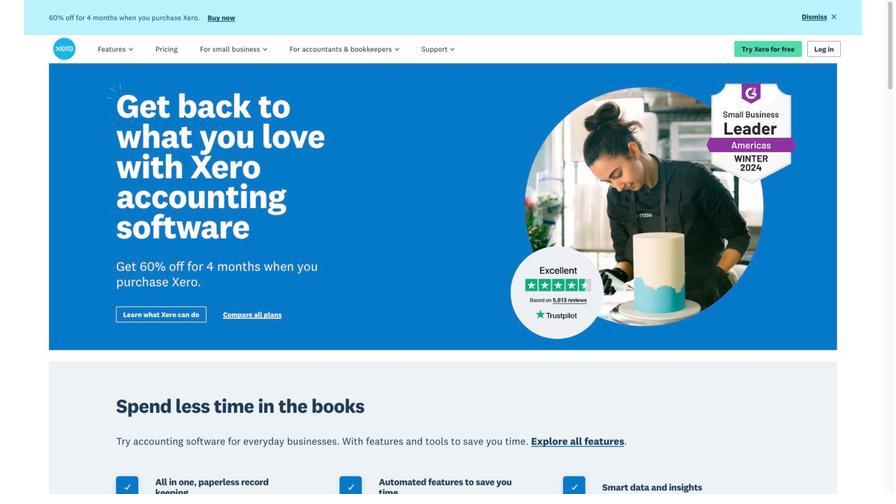 Task type: vqa. For each thing, say whether or not it's contained in the screenshot.
A Xero user decorating a cake with blue icing. Social proof badges surrounding the circular image. on the right
yes



Task type: describe. For each thing, give the bounding box(es) containing it.
a xero user decorating a cake with blue icing. social proof badges surrounding the circular image. image
[[452, 63, 838, 350]]



